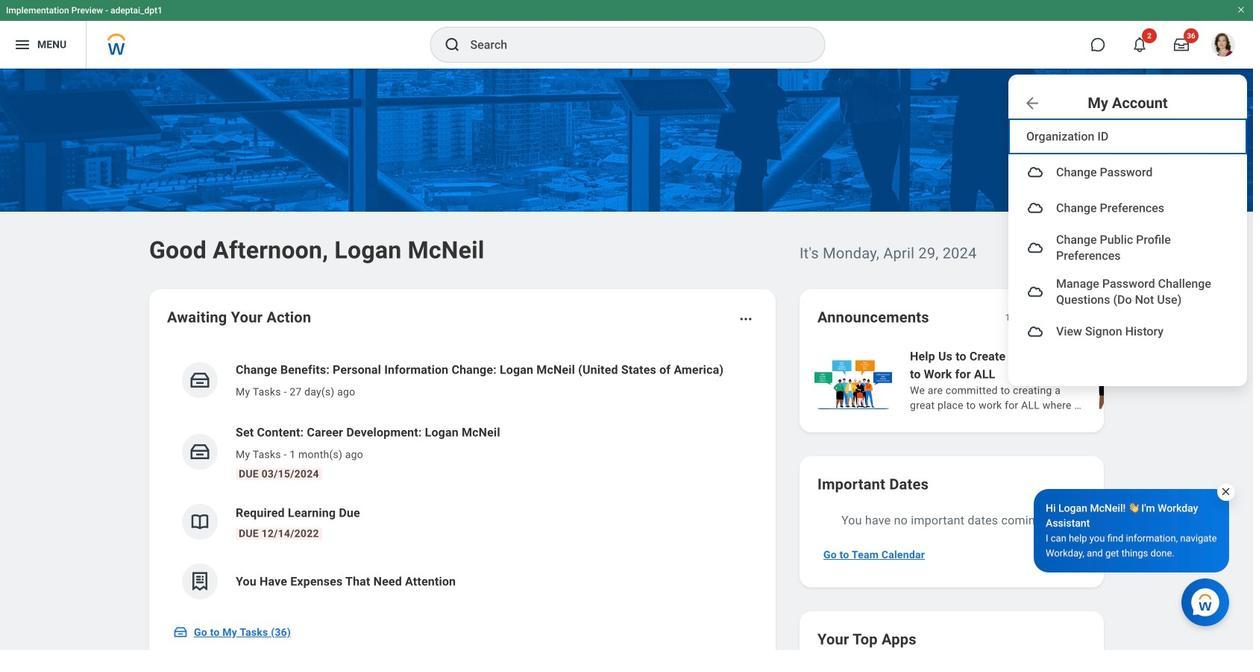 Task type: vqa. For each thing, say whether or not it's contained in the screenshot.
Related Actions "ICON"
yes



Task type: locate. For each thing, give the bounding box(es) containing it.
chevron right small image
[[1067, 310, 1082, 325]]

main content
[[0, 69, 1253, 651]]

back image
[[1024, 94, 1041, 112]]

list
[[812, 346, 1253, 415], [167, 349, 758, 612]]

menu item
[[1009, 154, 1247, 190], [1009, 190, 1247, 226], [1009, 226, 1247, 270], [1009, 270, 1247, 314], [1009, 314, 1247, 350]]

inbox image
[[189, 369, 211, 392], [189, 441, 211, 463], [173, 625, 188, 640]]

close environment banner image
[[1237, 5, 1246, 14]]

5 avatar image from the top
[[1026, 323, 1044, 341]]

search image
[[443, 36, 461, 54]]

status
[[1005, 312, 1029, 324]]

banner
[[0, 0, 1253, 386]]

0 horizontal spatial list
[[167, 349, 758, 612]]

justify image
[[13, 36, 31, 54]]

book open image
[[189, 511, 211, 533]]

5 menu item from the top
[[1009, 314, 1247, 350]]

3 avatar image from the top
[[1026, 239, 1044, 257]]

1 avatar image from the top
[[1026, 163, 1044, 181]]

4 avatar image from the top
[[1026, 283, 1044, 301]]

avatar image
[[1026, 163, 1044, 181], [1026, 199, 1044, 217], [1026, 239, 1044, 257], [1026, 283, 1044, 301], [1026, 323, 1044, 341]]

3 menu item from the top
[[1009, 226, 1247, 270]]

avatar image for first menu item from the bottom
[[1026, 323, 1044, 341]]

menu
[[1009, 114, 1247, 354]]

0 vertical spatial inbox image
[[189, 369, 211, 392]]

avatar image for 2nd menu item
[[1026, 199, 1044, 217]]

related actions image
[[739, 312, 753, 327]]

2 avatar image from the top
[[1026, 199, 1044, 217]]



Task type: describe. For each thing, give the bounding box(es) containing it.
x image
[[1220, 486, 1232, 498]]

1 vertical spatial inbox image
[[189, 441, 211, 463]]

1 menu item from the top
[[1009, 154, 1247, 190]]

avatar image for 3rd menu item from the bottom of the page
[[1026, 239, 1044, 257]]

notifications large image
[[1132, 37, 1147, 52]]

avatar image for first menu item
[[1026, 163, 1044, 181]]

inbox large image
[[1174, 37, 1189, 52]]

avatar image for fourth menu item
[[1026, 283, 1044, 301]]

1 horizontal spatial list
[[812, 346, 1253, 415]]

2 menu item from the top
[[1009, 190, 1247, 226]]

logan mcneil image
[[1211, 33, 1235, 57]]

4 menu item from the top
[[1009, 270, 1247, 314]]

dashboard expenses image
[[189, 571, 211, 593]]

2 vertical spatial inbox image
[[173, 625, 188, 640]]

Search Workday  search field
[[470, 28, 794, 61]]

chevron left small image
[[1040, 310, 1055, 325]]



